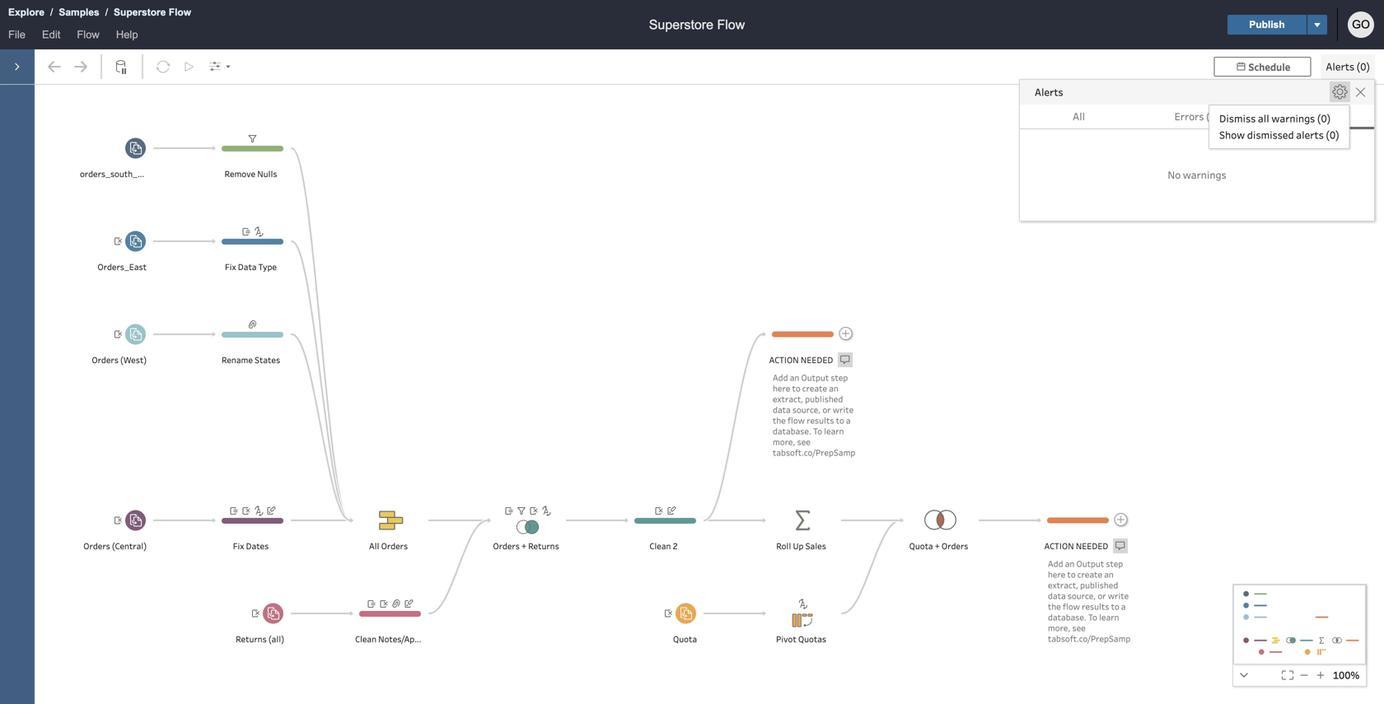 Task type: locate. For each thing, give the bounding box(es) containing it.
alerts
[[1326, 60, 1354, 73], [1035, 85, 1063, 99]]

/
[[50, 7, 53, 18], [105, 7, 108, 18]]

quota
[[909, 540, 933, 552], [673, 634, 697, 645]]

returns
[[528, 540, 559, 552], [236, 634, 267, 645]]

0 vertical spatial alerts
[[1326, 60, 1354, 73]]

here
[[773, 383, 790, 394], [1048, 569, 1065, 580]]

1 vertical spatial alerts
[[1035, 85, 1063, 99]]

results
[[807, 415, 834, 426], [1082, 601, 1109, 613]]

1 horizontal spatial database.
[[1048, 612, 1087, 623]]

0 horizontal spatial learn
[[824, 426, 844, 437]]

fix data type
[[225, 261, 277, 273]]

action
[[769, 354, 799, 366], [1044, 540, 1074, 552]]

1 vertical spatial database.
[[1048, 612, 1087, 623]]

orders for orders (central)
[[83, 540, 110, 552]]

1 horizontal spatial needed
[[1076, 540, 1108, 552]]

1 horizontal spatial returns
[[528, 540, 559, 552]]

0 vertical spatial source,
[[792, 404, 821, 416]]

edit
[[42, 28, 60, 41]]

1 vertical spatial the
[[1048, 601, 1061, 613]]

2 / from the left
[[105, 7, 108, 18]]

fix
[[225, 261, 236, 273], [233, 540, 244, 552]]

explore / samples / superstore flow
[[8, 7, 191, 18]]

publish button
[[1228, 15, 1307, 35]]

add an output step to run the flow image
[[177, 54, 202, 79]]

1 vertical spatial returns
[[236, 634, 267, 645]]

1 vertical spatial step
[[1106, 558, 1123, 570]]

source,
[[792, 404, 821, 416], [1068, 590, 1096, 602]]

0 vertical spatial add an output step here to create an extract, published data source, or write the flow results to a database. to learn more, see tabsoft.co/prepsamp
[[773, 372, 855, 458]]

1 horizontal spatial add an output step here to create an extract, published data source, or write the flow results to a database. to learn more, see tabsoft.co/prepsamp
[[1048, 558, 1131, 645]]

0 vertical spatial the
[[773, 415, 786, 426]]

roll
[[776, 540, 791, 552]]

alerts for alerts
[[1035, 85, 1063, 99]]

1 vertical spatial create
[[1077, 569, 1102, 580]]

0 horizontal spatial tabsoft.co/prepsamp
[[773, 447, 855, 458]]

1 horizontal spatial write
[[1108, 590, 1129, 602]]

menu containing dismiss all warnings (0)
[[1209, 105, 1349, 148]]

(all)
[[268, 634, 284, 645]]

1 vertical spatial action needed
[[1044, 540, 1108, 552]]

0 vertical spatial to
[[813, 426, 822, 437]]

0 vertical spatial flow
[[788, 415, 805, 426]]

dismiss all warnings (0) show dismissed alerts (0)
[[1219, 112, 1339, 142]]

0 horizontal spatial action needed
[[769, 354, 833, 366]]

clean left notes/approver
[[355, 634, 377, 645]]

1 horizontal spatial output
[[1076, 558, 1104, 570]]

flow inside flow "popup button"
[[77, 28, 100, 41]]

1 vertical spatial or
[[1098, 590, 1106, 602]]

1 horizontal spatial a
[[1121, 601, 1126, 613]]

1 vertical spatial add an output step here to create an extract, published data source, or write the flow results to a database. to learn more, see tabsoft.co/prepsamp
[[1048, 558, 1131, 645]]

write
[[833, 404, 854, 416], [1108, 590, 1129, 602]]

(0) for alerts (0)
[[1357, 60, 1370, 73]]

create
[[802, 383, 827, 394], [1077, 569, 1102, 580]]

0 horizontal spatial see
[[797, 436, 811, 448]]

0 horizontal spatial quota
[[673, 634, 697, 645]]

0 horizontal spatial results
[[807, 415, 834, 426]]

warnings
[[1272, 112, 1315, 125], [1183, 168, 1226, 182]]

orders_east
[[98, 261, 147, 273]]

no refreshes available image
[[151, 54, 175, 79]]

quota for quota
[[673, 634, 697, 645]]

menu
[[1209, 105, 1349, 148]]

1 vertical spatial results
[[1082, 601, 1109, 613]]

orders (central)
[[83, 540, 147, 552]]

all
[[1073, 110, 1085, 123], [369, 540, 379, 552]]

warnings
[[1285, 109, 1330, 122]]

0 vertical spatial needed
[[801, 354, 833, 366]]

0 vertical spatial output
[[801, 372, 829, 384]]

1 horizontal spatial warnings
[[1272, 112, 1315, 125]]

1 vertical spatial tabsoft.co/prepsamp
[[1048, 633, 1131, 645]]

all for all orders
[[369, 540, 379, 552]]

1 vertical spatial fix
[[233, 540, 244, 552]]

1 vertical spatial to
[[1088, 612, 1097, 623]]

0 horizontal spatial /
[[50, 7, 53, 18]]

1 horizontal spatial all
[[1073, 110, 1085, 123]]

clean left 2
[[650, 540, 671, 552]]

+
[[521, 540, 526, 552], [935, 540, 940, 552]]

step
[[831, 372, 848, 384], [1106, 558, 1123, 570]]

0 vertical spatial extract,
[[773, 393, 803, 405]]

(0) down the go popup button
[[1357, 60, 1370, 73]]

0 horizontal spatial warnings
[[1183, 168, 1226, 182]]

superstore
[[114, 7, 166, 18], [649, 17, 713, 32]]

more,
[[773, 436, 795, 448], [1048, 622, 1071, 634]]

0 horizontal spatial flow
[[77, 28, 100, 41]]

0 vertical spatial learn
[[824, 426, 844, 437]]

samples link
[[58, 4, 100, 21]]

1 vertical spatial warnings
[[1183, 168, 1226, 182]]

warnings right no
[[1183, 168, 1226, 182]]

0 vertical spatial action
[[769, 354, 799, 366]]

1 vertical spatial needed
[[1076, 540, 1108, 552]]

2
[[673, 540, 678, 552]]

action needed
[[769, 354, 833, 366], [1044, 540, 1108, 552]]

to
[[792, 383, 800, 394], [836, 415, 844, 426], [1067, 569, 1076, 580], [1111, 601, 1119, 613]]

schedule button
[[1214, 57, 1311, 77]]

add
[[773, 372, 788, 384], [1048, 558, 1063, 570]]

(0) for errors (0)
[[1206, 110, 1220, 123]]

alerts
[[1296, 128, 1324, 142]]

clean 2
[[650, 540, 678, 552]]

0 vertical spatial clean
[[650, 540, 671, 552]]

superstore flow
[[649, 17, 745, 32]]

dismissed
[[1247, 128, 1294, 142]]

the
[[773, 415, 786, 426], [1048, 601, 1061, 613]]

warnings up alerts
[[1272, 112, 1315, 125]]

fix for fix dates
[[233, 540, 244, 552]]

alerts for alerts (0)
[[1326, 60, 1354, 73]]

1 vertical spatial extract,
[[1048, 580, 1078, 591]]

sales
[[805, 540, 826, 552]]

1 vertical spatial add
[[1048, 558, 1063, 570]]

0 horizontal spatial alerts
[[1035, 85, 1063, 99]]

orders for orders + returns
[[493, 540, 520, 552]]

+ for orders
[[521, 540, 526, 552]]

1 vertical spatial here
[[1048, 569, 1065, 580]]

1 vertical spatial learn
[[1099, 612, 1119, 623]]

(0)
[[1357, 60, 1370, 73], [1332, 109, 1345, 122], [1206, 110, 1220, 123], [1317, 112, 1331, 125], [1326, 128, 1339, 142]]

orders
[[92, 354, 118, 366], [83, 540, 110, 552], [381, 540, 408, 552], [493, 540, 520, 552], [942, 540, 968, 552]]

published
[[805, 393, 843, 405], [1080, 580, 1118, 591]]

0 horizontal spatial +
[[521, 540, 526, 552]]

fix left dates
[[233, 540, 244, 552]]

remove nulls
[[225, 168, 277, 180]]

to
[[813, 426, 822, 437], [1088, 612, 1097, 623]]

output
[[801, 372, 829, 384], [1076, 558, 1104, 570]]

0 horizontal spatial database.
[[773, 426, 811, 437]]

1 vertical spatial more,
[[1048, 622, 1071, 634]]

fix left 'data'
[[225, 261, 236, 273]]

(central)
[[112, 540, 147, 552]]

1 vertical spatial clean
[[355, 634, 377, 645]]

flow
[[169, 7, 191, 18], [717, 17, 745, 32], [77, 28, 100, 41]]

0 vertical spatial database.
[[773, 426, 811, 437]]

dates
[[246, 540, 269, 552]]

1 horizontal spatial learn
[[1099, 612, 1119, 623]]

0 vertical spatial add
[[773, 372, 788, 384]]

extract,
[[773, 393, 803, 405], [1048, 580, 1078, 591]]

1 horizontal spatial add
[[1048, 558, 1063, 570]]

errors (0)
[[1175, 110, 1220, 123]]

0 horizontal spatial data
[[773, 404, 791, 416]]

(0) up alerts
[[1317, 112, 1331, 125]]

2 horizontal spatial flow
[[717, 17, 745, 32]]

/ right samples
[[105, 7, 108, 18]]

needed
[[801, 354, 833, 366], [1076, 540, 1108, 552]]

1 horizontal spatial quota
[[909, 540, 933, 552]]

go
[[1352, 18, 1370, 31]]

0 horizontal spatial all
[[369, 540, 379, 552]]

all
[[1258, 112, 1269, 125]]

0 vertical spatial fix
[[225, 261, 236, 273]]

tabsoft.co/prepsamp
[[773, 447, 855, 458], [1048, 633, 1131, 645]]

a
[[846, 415, 851, 426], [1121, 601, 1126, 613]]

0 vertical spatial quota
[[909, 540, 933, 552]]

or
[[823, 404, 831, 416], [1098, 590, 1106, 602]]

1 horizontal spatial +
[[935, 540, 940, 552]]

1 + from the left
[[521, 540, 526, 552]]

(0) for warnings (0)
[[1332, 109, 1345, 122]]

orders_south_2015
[[80, 168, 157, 180]]

0 horizontal spatial action
[[769, 354, 799, 366]]

1 horizontal spatial data
[[1048, 590, 1066, 602]]

notes/approver
[[378, 634, 440, 645]]

data
[[773, 404, 791, 416], [1048, 590, 1066, 602]]

database.
[[773, 426, 811, 437], [1048, 612, 1087, 623]]

see
[[797, 436, 811, 448], [1072, 622, 1086, 634]]

+ for quota
[[935, 540, 940, 552]]

0 vertical spatial here
[[773, 383, 790, 394]]

(0) right errors
[[1206, 110, 1220, 123]]

0 vertical spatial published
[[805, 393, 843, 405]]

help
[[116, 28, 138, 41]]

0 vertical spatial step
[[831, 372, 848, 384]]

publish
[[1249, 19, 1285, 30]]

2 + from the left
[[935, 540, 940, 552]]

1 horizontal spatial flow
[[1063, 601, 1080, 613]]

/ up edit
[[50, 7, 53, 18]]

help button
[[108, 25, 146, 49]]

(0) right warnings
[[1332, 109, 1345, 122]]

1 horizontal spatial alerts
[[1326, 60, 1354, 73]]

clean
[[650, 540, 671, 552], [355, 634, 377, 645]]

data
[[238, 261, 257, 273]]

flow
[[788, 415, 805, 426], [1063, 601, 1080, 613]]

remove
[[225, 168, 255, 180]]

0 vertical spatial tabsoft.co/prepsamp
[[773, 447, 855, 458]]

1 horizontal spatial see
[[1072, 622, 1086, 634]]

an
[[790, 372, 799, 384], [829, 383, 839, 394], [1065, 558, 1075, 570], [1104, 569, 1114, 580]]



Task type: describe. For each thing, give the bounding box(es) containing it.
0 horizontal spatial output
[[801, 372, 829, 384]]

1 horizontal spatial here
[[1048, 569, 1065, 580]]

quotas
[[798, 634, 826, 645]]

0 horizontal spatial a
[[846, 415, 851, 426]]

0 horizontal spatial published
[[805, 393, 843, 405]]

superstore flow link
[[113, 4, 192, 21]]

samples
[[59, 7, 99, 18]]

0 horizontal spatial superstore
[[114, 7, 166, 18]]

all for all
[[1073, 110, 1085, 123]]

1 horizontal spatial step
[[1106, 558, 1123, 570]]

type
[[258, 261, 277, 273]]

quota + orders
[[909, 540, 968, 552]]

file button
[[0, 25, 34, 49]]

undo image
[[42, 54, 67, 79]]

(0) right alerts
[[1326, 128, 1339, 142]]

0 vertical spatial or
[[823, 404, 831, 416]]

1 horizontal spatial create
[[1077, 569, 1102, 580]]

pivot
[[776, 634, 796, 645]]

no warnings
[[1168, 168, 1226, 182]]

file
[[8, 28, 26, 41]]

warnings (0)
[[1285, 109, 1345, 122]]

0 vertical spatial see
[[797, 436, 811, 448]]

clean notes/approver
[[355, 634, 440, 645]]

1 horizontal spatial superstore
[[649, 17, 713, 32]]

1 horizontal spatial published
[[1080, 580, 1118, 591]]

pivot quotas
[[776, 634, 826, 645]]

1 vertical spatial a
[[1121, 601, 1126, 613]]

quota for quota + orders
[[909, 540, 933, 552]]

0 vertical spatial returns
[[528, 540, 559, 552]]

0 horizontal spatial here
[[773, 383, 790, 394]]

orders (west)
[[92, 354, 147, 366]]

0 horizontal spatial add
[[773, 372, 788, 384]]

1 horizontal spatial more,
[[1048, 622, 1071, 634]]

rename states
[[222, 354, 280, 366]]

show
[[1219, 128, 1245, 142]]

flow button
[[69, 25, 108, 49]]

0 horizontal spatial extract,
[[773, 393, 803, 405]]

0 horizontal spatial step
[[831, 372, 848, 384]]

0 vertical spatial action needed
[[769, 354, 833, 366]]

explore
[[8, 7, 45, 18]]

explore link
[[7, 4, 45, 21]]

all orders
[[369, 540, 408, 552]]

orders + returns
[[493, 540, 559, 552]]

0 vertical spatial create
[[802, 383, 827, 394]]

0 horizontal spatial returns
[[236, 634, 267, 645]]

schedule
[[1248, 60, 1290, 73]]

1 vertical spatial data
[[1048, 590, 1066, 602]]

orders for orders (west)
[[92, 354, 118, 366]]

1 vertical spatial source,
[[1068, 590, 1096, 602]]

0 vertical spatial more,
[[773, 436, 795, 448]]

fix dates
[[233, 540, 269, 552]]

1 horizontal spatial action
[[1044, 540, 1074, 552]]

roll up sales
[[776, 540, 826, 552]]

1 vertical spatial see
[[1072, 622, 1086, 634]]

returns (all)
[[236, 634, 284, 645]]

1 horizontal spatial flow
[[169, 7, 191, 18]]

rename
[[222, 354, 253, 366]]

(west)
[[120, 354, 147, 366]]

1 vertical spatial write
[[1108, 590, 1129, 602]]

dismiss
[[1219, 112, 1256, 125]]

0 horizontal spatial source,
[[792, 404, 821, 416]]

redo image
[[68, 54, 93, 79]]

0 horizontal spatial write
[[833, 404, 854, 416]]

1 / from the left
[[50, 7, 53, 18]]

go button
[[1348, 12, 1374, 38]]

nulls
[[257, 168, 277, 180]]

1 vertical spatial flow
[[1063, 601, 1080, 613]]

0 horizontal spatial flow
[[788, 415, 805, 426]]

1 horizontal spatial results
[[1082, 601, 1109, 613]]

warnings inside dismiss all warnings (0) show dismissed alerts (0)
[[1272, 112, 1315, 125]]

0 horizontal spatial to
[[813, 426, 822, 437]]

no
[[1168, 168, 1181, 182]]

alerts (0)
[[1326, 60, 1370, 73]]

1 horizontal spatial the
[[1048, 601, 1061, 613]]

1 vertical spatial output
[[1076, 558, 1104, 570]]

states
[[255, 354, 280, 366]]

clean for clean notes/approver
[[355, 634, 377, 645]]

errors
[[1175, 110, 1204, 123]]

1 horizontal spatial tabsoft.co/prepsamp
[[1048, 633, 1131, 645]]

up
[[793, 540, 804, 552]]

fix for fix data type
[[225, 261, 236, 273]]

1 horizontal spatial or
[[1098, 590, 1106, 602]]

clean for clean 2
[[650, 540, 671, 552]]

edit button
[[34, 25, 69, 49]]



Task type: vqa. For each thing, say whether or not it's contained in the screenshot.
Warnings (0)
yes



